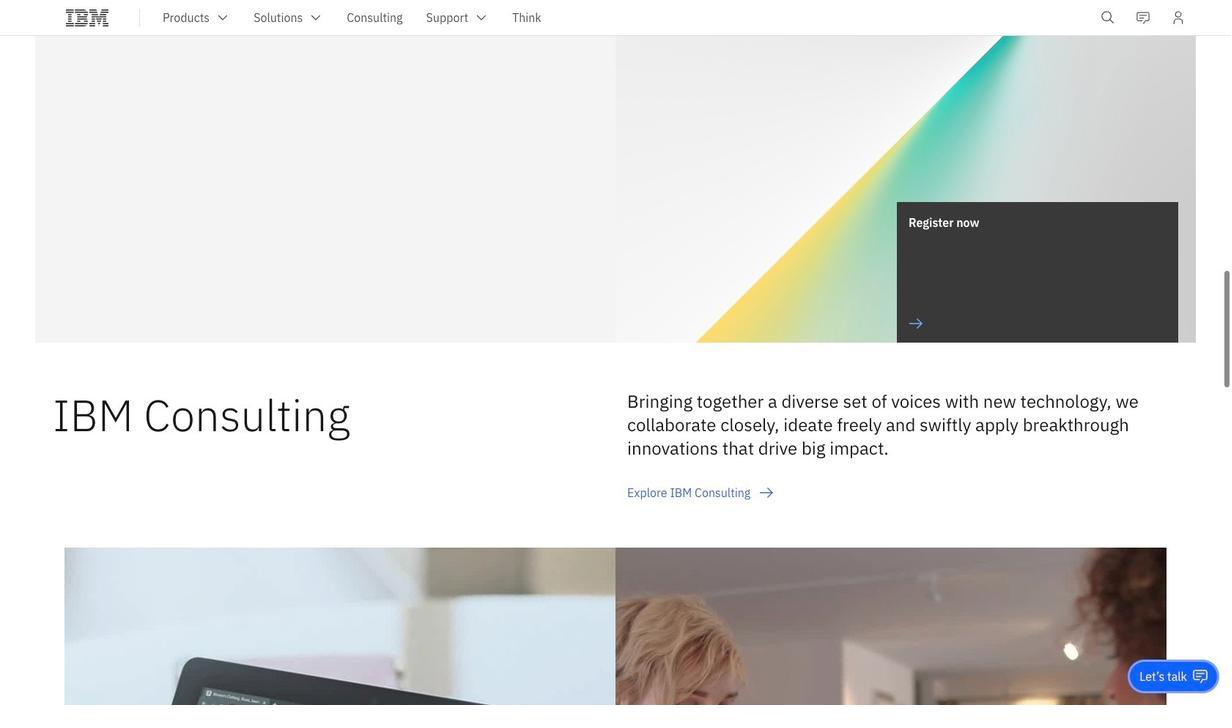 Task type: describe. For each thing, give the bounding box(es) containing it.
let's talk element
[[1140, 669, 1187, 685]]



